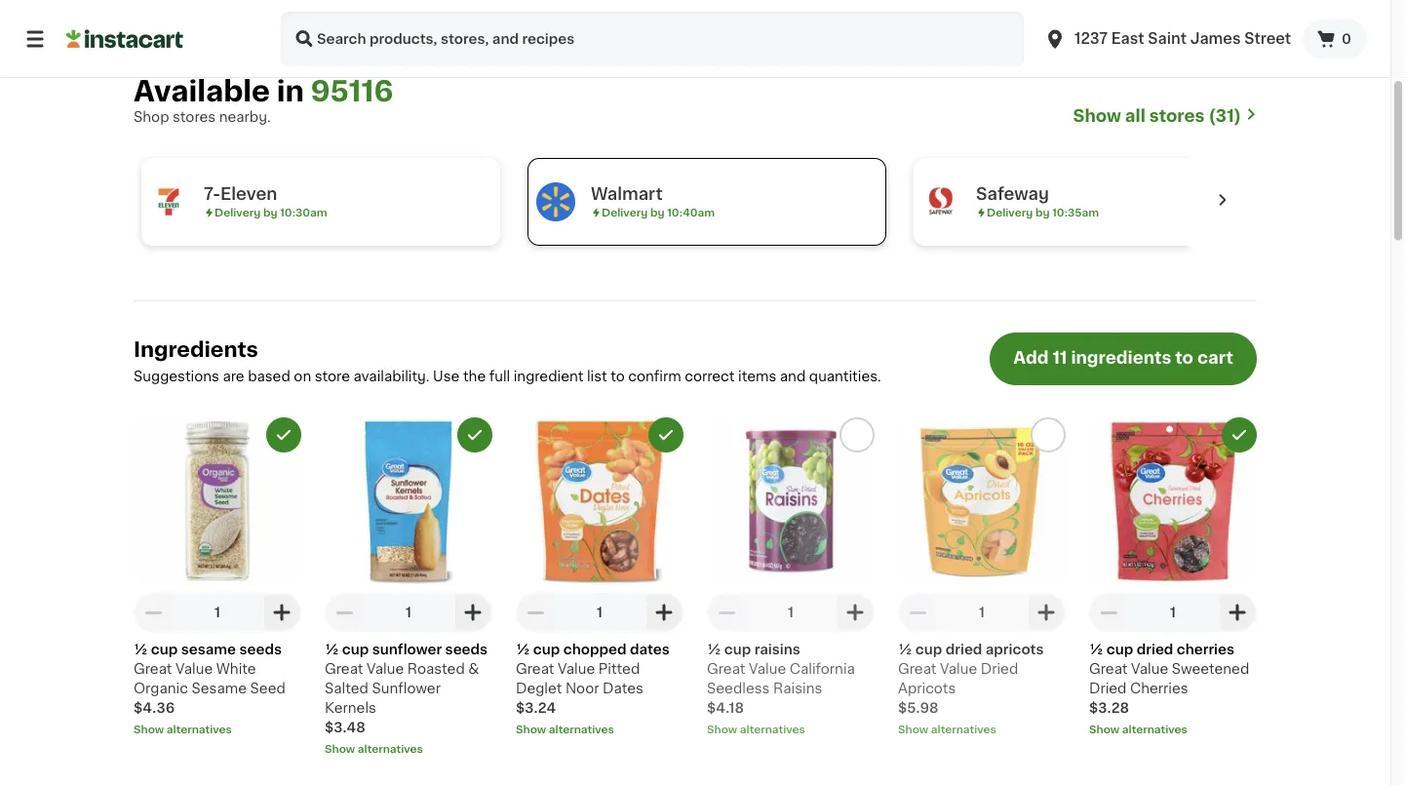 Task type: vqa. For each thing, say whether or not it's contained in the screenshot.


Task type: describe. For each thing, give the bounding box(es) containing it.
show inside ½ cup dried apricots great value dried apricots $5.98 show alternatives
[[898, 724, 929, 735]]

3 product group from the left
[[516, 417, 684, 737]]

sesame
[[181, 643, 236, 656]]

are
[[223, 370, 244, 383]]

in
[[277, 78, 304, 105]]

4 product group from the left
[[707, 417, 875, 737]]

1 product group from the left
[[134, 417, 301, 737]]

show inside ½ cup sunflower seeds great value roasted & salted sunflower kernels $3.48 show alternatives
[[325, 744, 355, 754]]

cart
[[1198, 350, 1234, 366]]

show inside ½ cup dried cherries great value sweetened dried cherries $3.28 show alternatives
[[1090, 724, 1120, 735]]

dried for dried
[[946, 643, 983, 656]]

10:30am
[[280, 207, 327, 218]]

seeds for white
[[239, 643, 282, 656]]

2 product group from the left
[[325, 417, 493, 757]]

delivery for 7-eleven
[[215, 207, 261, 218]]

white
[[216, 662, 256, 676]]

increment quantity image for ½ cup sunflower seeds
[[461, 601, 485, 624]]

chopped
[[564, 643, 627, 656]]

based
[[248, 370, 290, 383]]

california
[[790, 662, 855, 676]]

$3.28
[[1090, 701, 1130, 715]]

dried for sweetened
[[1137, 643, 1174, 656]]

delivery for walmart
[[602, 207, 648, 218]]

noor
[[566, 682, 599, 695]]

$3.48
[[325, 721, 366, 734]]

on
[[294, 370, 311, 383]]

value inside ½ cup raisins great value california seedless raisins $4.18 show alternatives
[[749, 662, 786, 676]]

&
[[469, 662, 480, 676]]

(31)
[[1209, 108, 1242, 124]]

½ for ½ cup dried cherries
[[1090, 643, 1104, 656]]

6 product group from the left
[[1090, 417, 1257, 737]]

$5.98
[[898, 701, 939, 715]]

unselect item image for seeds
[[275, 426, 293, 444]]

½ for ½ cup sunflower seeds
[[325, 643, 339, 656]]

dates
[[630, 643, 670, 656]]

½ cup sesame seeds great value white organic sesame seed $4.36 show alternatives
[[134, 643, 286, 735]]

stores inside available in 95116 shop stores nearby.
[[173, 110, 216, 124]]

cup for ½ cup sesame seeds
[[151, 643, 178, 656]]

show all stores (31) button
[[1074, 105, 1257, 127]]

nearby.
[[219, 110, 271, 124]]

instacart logo image
[[66, 27, 183, 51]]

½ cup chopped dates great value pitted deglet noor dates $3.24 show alternatives
[[516, 643, 670, 735]]

dates
[[603, 682, 644, 695]]

1237
[[1075, 32, 1108, 46]]

availability.
[[354, 370, 430, 383]]

decrement quantity image for ½ cup sunflower seeds
[[333, 601, 356, 624]]

show alternatives button for $3.24
[[516, 722, 684, 737]]

½ cup dried cherries great value sweetened dried cherries $3.28 show alternatives
[[1090, 643, 1250, 735]]

value for dried
[[1132, 662, 1169, 676]]

show alternatives button for $5.98
[[898, 722, 1066, 737]]

decrement quantity image for ½ cup dried apricots
[[906, 601, 930, 624]]

available
[[134, 78, 270, 105]]

add 11 ingredients to cart button
[[990, 333, 1257, 385]]

1 for dried
[[979, 606, 985, 619]]

show alternatives button for $4.18
[[707, 722, 875, 737]]

95116 button
[[311, 76, 393, 107]]

10:40am
[[667, 207, 715, 218]]

shop
[[134, 110, 169, 124]]

increment quantity image for ½ cup dried cherries
[[1226, 601, 1250, 624]]

seeds for roasted
[[445, 643, 488, 656]]

½ for ½ cup sesame seeds
[[134, 643, 148, 656]]

dried inside ½ cup dried cherries great value sweetened dried cherries $3.28 show alternatives
[[1090, 682, 1127, 695]]

$3.24
[[516, 701, 556, 715]]

great for great value dried apricots
[[898, 662, 937, 676]]

show inside ½ cup sesame seeds great value white organic sesame seed $4.36 show alternatives
[[134, 724, 164, 735]]

all
[[1126, 108, 1146, 124]]

show inside button
[[1074, 108, 1122, 124]]

$4.18
[[707, 701, 744, 715]]

½ for ½ cup chopped dates
[[516, 643, 530, 656]]

show inside ½ cup raisins great value california seedless raisins $4.18 show alternatives
[[707, 724, 738, 735]]

½ for ½ cup raisins
[[707, 643, 721, 656]]

street
[[1245, 32, 1292, 46]]

show alternatives button for $3.48
[[325, 741, 493, 757]]

delivery by 10:30am
[[215, 207, 327, 218]]

east
[[1112, 32, 1145, 46]]

ingredients
[[1071, 350, 1172, 366]]

½ for ½ cup dried apricots
[[898, 643, 913, 656]]

walmart
[[591, 186, 663, 202]]

great for great value white organic sesame seed
[[134, 662, 172, 676]]

7-eleven
[[204, 186, 277, 202]]

0 button
[[1303, 20, 1368, 59]]

salted
[[325, 682, 369, 695]]

cherries
[[1131, 682, 1189, 695]]

pitted
[[599, 662, 640, 676]]

1 for seedless
[[788, 606, 794, 619]]

great for great value pitted deglet noor dates
[[516, 662, 555, 676]]

increment quantity image for ½ cup dried apricots
[[1035, 601, 1058, 624]]

95116
[[311, 78, 393, 105]]

items
[[738, 370, 777, 383]]

alternatives inside ½ cup dried cherries great value sweetened dried cherries $3.28 show alternatives
[[1123, 724, 1188, 735]]

show inside ½ cup chopped dates great value pitted deglet noor dates $3.24 show alternatives
[[516, 724, 546, 735]]

by for walmart
[[651, 207, 665, 218]]

safeway image
[[922, 182, 961, 221]]

great inside ½ cup raisins great value california seedless raisins $4.18 show alternatives
[[707, 662, 746, 676]]

cup for ½ cup chopped dates
[[533, 643, 560, 656]]

10:35am
[[1053, 207, 1099, 218]]

alternatives inside ½ cup dried apricots great value dried apricots $5.98 show alternatives
[[931, 724, 997, 735]]



Task type: locate. For each thing, give the bounding box(es) containing it.
value up sunflower
[[367, 662, 404, 676]]

1 horizontal spatial to
[[1176, 350, 1194, 366]]

value
[[176, 662, 213, 676], [367, 662, 404, 676], [558, 662, 595, 676], [749, 662, 786, 676], [940, 662, 978, 676], [1132, 662, 1169, 676]]

1 for roasted
[[406, 606, 412, 619]]

correct
[[685, 370, 735, 383]]

½ inside ½ cup dried apricots great value dried apricots $5.98 show alternatives
[[898, 643, 913, 656]]

5 value from the left
[[940, 662, 978, 676]]

alternatives down 'sesame'
[[167, 724, 232, 735]]

½ up organic
[[134, 643, 148, 656]]

1 by from the left
[[263, 207, 278, 218]]

4 great from the left
[[707, 662, 746, 676]]

0 horizontal spatial by
[[263, 207, 278, 218]]

increment quantity image up california
[[844, 601, 867, 624]]

great up "apricots"
[[898, 662, 937, 676]]

unselect item image for cherries
[[1231, 426, 1249, 444]]

show all stores (31)
[[1074, 108, 1242, 124]]

1 horizontal spatial unselect item image
[[1231, 426, 1249, 444]]

2 cup from the left
[[342, 643, 369, 656]]

delivery down "walmart"
[[602, 207, 648, 218]]

show alternatives button down $5.98
[[898, 722, 1066, 737]]

3 1 from the left
[[597, 606, 603, 619]]

increment quantity image up seed
[[270, 601, 294, 624]]

2 horizontal spatial increment quantity image
[[1226, 601, 1250, 624]]

great for great value sweetened dried cherries
[[1090, 662, 1128, 676]]

0 vertical spatial dried
[[981, 662, 1019, 676]]

great inside ½ cup chopped dates great value pitted deglet noor dates $3.24 show alternatives
[[516, 662, 555, 676]]

cherries
[[1177, 643, 1235, 656]]

2 horizontal spatial decrement quantity image
[[906, 601, 930, 624]]

unselect item image down the
[[466, 426, 484, 444]]

value down raisins
[[749, 662, 786, 676]]

1 cup from the left
[[151, 643, 178, 656]]

2 increment quantity image from the left
[[461, 601, 485, 624]]

3 decrement quantity image from the left
[[906, 601, 930, 624]]

½ inside ½ cup raisins great value california seedless raisins $4.18 show alternatives
[[707, 643, 721, 656]]

great up organic
[[134, 662, 172, 676]]

apricots
[[898, 682, 956, 695]]

to left cart on the top right
[[1176, 350, 1194, 366]]

increment quantity image
[[844, 601, 867, 624], [1035, 601, 1058, 624], [1226, 601, 1250, 624]]

5 1 from the left
[[979, 606, 985, 619]]

apricots
[[986, 643, 1044, 656]]

by for 7-eleven
[[263, 207, 278, 218]]

decrement quantity image up "$3.28"
[[1097, 601, 1121, 624]]

value for deglet
[[558, 662, 595, 676]]

safeway
[[976, 186, 1049, 202]]

decrement quantity image up 'seedless'
[[715, 601, 738, 624]]

great up deglet
[[516, 662, 555, 676]]

increment quantity image up dates
[[653, 601, 676, 624]]

dried up cherries
[[1137, 643, 1174, 656]]

increment quantity image
[[270, 601, 294, 624], [461, 601, 485, 624], [653, 601, 676, 624]]

decrement quantity image for ½ cup dried cherries
[[1097, 601, 1121, 624]]

by for safeway
[[1036, 207, 1050, 218]]

increment quantity image for ½ cup raisins
[[844, 601, 867, 624]]

cup inside ½ cup dried cherries great value sweetened dried cherries $3.28 show alternatives
[[1107, 643, 1134, 656]]

dried left apricots
[[946, 643, 983, 656]]

show left all
[[1074, 108, 1122, 124]]

1
[[215, 606, 220, 619], [406, 606, 412, 619], [597, 606, 603, 619], [788, 606, 794, 619], [979, 606, 985, 619], [1171, 606, 1176, 619]]

4 1 from the left
[[788, 606, 794, 619]]

6 cup from the left
[[1107, 643, 1134, 656]]

value for apricots
[[940, 662, 978, 676]]

show down $3.48
[[325, 744, 355, 754]]

3 delivery from the left
[[987, 207, 1033, 218]]

by down eleven
[[263, 207, 278, 218]]

2 great from the left
[[325, 662, 363, 676]]

raisins
[[755, 643, 801, 656]]

seed
[[250, 682, 286, 695]]

1 dried from the left
[[946, 643, 983, 656]]

show alternatives button
[[134, 722, 301, 737], [516, 722, 684, 737], [707, 722, 875, 737], [898, 722, 1066, 737], [1090, 722, 1257, 737], [325, 741, 493, 757]]

½ up "$3.28"
[[1090, 643, 1104, 656]]

show alternatives button down 'raisins'
[[707, 722, 875, 737]]

organic
[[134, 682, 188, 695]]

0 horizontal spatial increment quantity image
[[844, 601, 867, 624]]

5 ½ from the left
[[898, 643, 913, 656]]

½ inside ½ cup sesame seeds great value white organic sesame seed $4.36 show alternatives
[[134, 643, 148, 656]]

1 unselect item image from the left
[[275, 426, 293, 444]]

show alternatives button for $4.36
[[134, 722, 301, 737]]

dried
[[946, 643, 983, 656], [1137, 643, 1174, 656]]

½ up deglet
[[516, 643, 530, 656]]

2 1 from the left
[[406, 606, 412, 619]]

2 delivery from the left
[[602, 207, 648, 218]]

1 unselect item image from the left
[[466, 426, 484, 444]]

by
[[263, 207, 278, 218], [651, 207, 665, 218], [1036, 207, 1050, 218]]

1237 east saint james street
[[1075, 32, 1292, 46]]

½ up salted
[[325, 643, 339, 656]]

0 horizontal spatial stores
[[173, 110, 216, 124]]

store
[[315, 370, 350, 383]]

7-
[[204, 186, 220, 202]]

value inside ½ cup chopped dates great value pitted deglet noor dates $3.24 show alternatives
[[558, 662, 595, 676]]

cup inside ½ cup dried apricots great value dried apricots $5.98 show alternatives
[[916, 643, 943, 656]]

alternatives down 'raisins'
[[740, 724, 806, 735]]

cup up deglet
[[533, 643, 560, 656]]

stores right all
[[1150, 108, 1205, 124]]

1 horizontal spatial increment quantity image
[[1035, 601, 1058, 624]]

seeds inside ½ cup sesame seeds great value white organic sesame seed $4.36 show alternatives
[[239, 643, 282, 656]]

increment quantity image up &
[[461, 601, 485, 624]]

None search field
[[281, 12, 1024, 66]]

1 up ½ cup dried apricots great value dried apricots $5.98 show alternatives
[[979, 606, 985, 619]]

cup up 'seedless'
[[725, 643, 751, 656]]

value up cherries
[[1132, 662, 1169, 676]]

1 vertical spatial dried
[[1090, 682, 1127, 695]]

1 horizontal spatial stores
[[1150, 108, 1205, 124]]

james
[[1191, 32, 1241, 46]]

1237 east saint james street button
[[1032, 12, 1303, 66]]

unselect item image down cart on the top right
[[1231, 426, 1249, 444]]

0 horizontal spatial delivery
[[215, 207, 261, 218]]

1237 east saint james street button
[[1044, 12, 1292, 66]]

seeds up &
[[445, 643, 488, 656]]

2 seeds from the left
[[445, 643, 488, 656]]

unselect item image down confirm
[[657, 426, 675, 444]]

great
[[134, 662, 172, 676], [325, 662, 363, 676], [516, 662, 555, 676], [707, 662, 746, 676], [898, 662, 937, 676], [1090, 662, 1128, 676]]

by left 10:35am in the right of the page
[[1036, 207, 1050, 218]]

5 cup from the left
[[916, 643, 943, 656]]

0
[[1342, 32, 1352, 46]]

0 horizontal spatial dried
[[981, 662, 1019, 676]]

decrement quantity image for ½ cup sesame seeds
[[141, 601, 165, 624]]

show down $5.98
[[898, 724, 929, 735]]

great inside ½ cup dried cherries great value sweetened dried cherries $3.28 show alternatives
[[1090, 662, 1128, 676]]

cup inside ½ cup sesame seeds great value white organic sesame seed $4.36 show alternatives
[[151, 643, 178, 656]]

decrement quantity image for ½ cup raisins
[[715, 601, 738, 624]]

1 increment quantity image from the left
[[844, 601, 867, 624]]

1 increment quantity image from the left
[[270, 601, 294, 624]]

½
[[134, 643, 148, 656], [325, 643, 339, 656], [516, 643, 530, 656], [707, 643, 721, 656], [898, 643, 913, 656], [1090, 643, 1104, 656]]

seeds
[[239, 643, 282, 656], [445, 643, 488, 656]]

decrement quantity image up "apricots"
[[906, 601, 930, 624]]

1 up "sesame"
[[215, 606, 220, 619]]

alternatives down $3.48
[[358, 744, 423, 754]]

Search field
[[281, 12, 1024, 66]]

2 horizontal spatial decrement quantity image
[[1097, 601, 1121, 624]]

1 horizontal spatial dried
[[1090, 682, 1127, 695]]

3 by from the left
[[1036, 207, 1050, 218]]

seedless
[[707, 682, 770, 695]]

1 vertical spatial to
[[611, 370, 625, 383]]

alternatives
[[167, 724, 232, 735], [549, 724, 614, 735], [740, 724, 806, 735], [931, 724, 997, 735], [1123, 724, 1188, 735], [358, 744, 423, 754]]

5 great from the left
[[898, 662, 937, 676]]

decrement quantity image up deglet
[[524, 601, 547, 624]]

1 up "sunflower"
[[406, 606, 412, 619]]

6 great from the left
[[1090, 662, 1128, 676]]

0 horizontal spatial decrement quantity image
[[141, 601, 165, 624]]

saint
[[1148, 32, 1187, 46]]

½ inside ½ cup sunflower seeds great value roasted & salted sunflower kernels $3.48 show alternatives
[[325, 643, 339, 656]]

2 horizontal spatial increment quantity image
[[653, 601, 676, 624]]

$4.36
[[134, 701, 175, 715]]

1 horizontal spatial dried
[[1137, 643, 1174, 656]]

great inside ½ cup sunflower seeds great value roasted & salted sunflower kernels $3.48 show alternatives
[[325, 662, 363, 676]]

seeds inside ½ cup sunflower seeds great value roasted & salted sunflower kernels $3.48 show alternatives
[[445, 643, 488, 656]]

delivery for safeway
[[987, 207, 1033, 218]]

1 ½ from the left
[[134, 643, 148, 656]]

value for organic
[[176, 662, 213, 676]]

the
[[463, 370, 486, 383]]

decrement quantity image up salted
[[333, 601, 356, 624]]

1 horizontal spatial decrement quantity image
[[715, 601, 738, 624]]

4 ½ from the left
[[707, 643, 721, 656]]

1 up raisins
[[788, 606, 794, 619]]

2 increment quantity image from the left
[[1035, 601, 1058, 624]]

sunflower
[[372, 643, 442, 656]]

cup inside ½ cup chopped dates great value pitted deglet noor dates $3.24 show alternatives
[[533, 643, 560, 656]]

2 horizontal spatial by
[[1036, 207, 1050, 218]]

great inside ½ cup dried apricots great value dried apricots $5.98 show alternatives
[[898, 662, 937, 676]]

alternatives inside ½ cup chopped dates great value pitted deglet noor dates $3.24 show alternatives
[[549, 724, 614, 735]]

raisins
[[774, 682, 823, 695]]

½ inside ½ cup dried cherries great value sweetened dried cherries $3.28 show alternatives
[[1090, 643, 1104, 656]]

value inside ½ cup dried cherries great value sweetened dried cherries $3.28 show alternatives
[[1132, 662, 1169, 676]]

cup for ½ cup dried cherries
[[1107, 643, 1134, 656]]

alternatives inside ½ cup raisins great value california seedless raisins $4.18 show alternatives
[[740, 724, 806, 735]]

stores inside button
[[1150, 108, 1205, 124]]

unselect item image for dates
[[657, 426, 675, 444]]

0 horizontal spatial unselect item image
[[466, 426, 484, 444]]

show alternatives button down 'sesame'
[[134, 722, 301, 737]]

cup for ½ cup sunflower seeds
[[342, 643, 369, 656]]

delivery
[[215, 207, 261, 218], [602, 207, 648, 218], [987, 207, 1033, 218]]

5 product group from the left
[[898, 417, 1066, 737]]

0 horizontal spatial dried
[[946, 643, 983, 656]]

value down "sesame"
[[176, 662, 213, 676]]

cup up cherries
[[1107, 643, 1134, 656]]

cup up organic
[[151, 643, 178, 656]]

3 ½ from the left
[[516, 643, 530, 656]]

product group
[[134, 417, 301, 737], [325, 417, 493, 757], [516, 417, 684, 737], [707, 417, 875, 737], [898, 417, 1066, 737], [1090, 417, 1257, 737]]

add
[[1014, 350, 1049, 366]]

delivery by 10:35am
[[987, 207, 1099, 218]]

3 increment quantity image from the left
[[1226, 601, 1250, 624]]

2 unselect item image from the left
[[657, 426, 675, 444]]

delivery down 7-eleven
[[215, 207, 261, 218]]

2 ½ from the left
[[325, 643, 339, 656]]

increment quantity image up apricots
[[1035, 601, 1058, 624]]

alternatives inside ½ cup sunflower seeds great value roasted & salted sunflower kernels $3.48 show alternatives
[[358, 744, 423, 754]]

show down $4.36 on the bottom left of page
[[134, 724, 164, 735]]

show alternatives button down sunflower
[[325, 741, 493, 757]]

by left 10:40am on the top of page
[[651, 207, 665, 218]]

2 unselect item image from the left
[[1231, 426, 1249, 444]]

2 decrement quantity image from the left
[[524, 601, 547, 624]]

alternatives down cherries
[[1123, 724, 1188, 735]]

value for &
[[367, 662, 404, 676]]

6 1 from the left
[[1171, 606, 1176, 619]]

unselect item image down "based"
[[275, 426, 293, 444]]

sunflower
[[372, 682, 441, 695]]

cup inside ½ cup raisins great value california seedless raisins $4.18 show alternatives
[[725, 643, 751, 656]]

1 decrement quantity image from the left
[[141, 601, 165, 624]]

confirm
[[628, 370, 681, 383]]

show down "$3.28"
[[1090, 724, 1120, 735]]

0 vertical spatial to
[[1176, 350, 1194, 366]]

1 horizontal spatial increment quantity image
[[461, 601, 485, 624]]

to inside button
[[1176, 350, 1194, 366]]

1 value from the left
[[176, 662, 213, 676]]

dried inside ½ cup dried apricots great value dried apricots $5.98 show alternatives
[[981, 662, 1019, 676]]

1 great from the left
[[134, 662, 172, 676]]

delivery down safeway
[[987, 207, 1033, 218]]

to right list
[[611, 370, 625, 383]]

seeds up white
[[239, 643, 282, 656]]

decrement quantity image
[[333, 601, 356, 624], [715, 601, 738, 624], [906, 601, 930, 624]]

available in 95116 shop stores nearby.
[[134, 78, 393, 124]]

1 seeds from the left
[[239, 643, 282, 656]]

deglet
[[516, 682, 562, 695]]

great up 'seedless'
[[707, 662, 746, 676]]

show alternatives button down noor
[[516, 722, 684, 737]]

quantities.
[[809, 370, 882, 383]]

½ cup dried apricots great value dried apricots $5.98 show alternatives
[[898, 643, 1044, 735]]

alternatives inside ½ cup sesame seeds great value white organic sesame seed $4.36 show alternatives
[[167, 724, 232, 735]]

1 up sweetened
[[1171, 606, 1176, 619]]

kernels
[[325, 701, 376, 715]]

great up salted
[[325, 662, 363, 676]]

1 horizontal spatial seeds
[[445, 643, 488, 656]]

unselect item image for seeds
[[466, 426, 484, 444]]

½ cup raisins great value california seedless raisins $4.18 show alternatives
[[707, 643, 855, 735]]

1 decrement quantity image from the left
[[333, 601, 356, 624]]

dried inside ½ cup dried apricots great value dried apricots $5.98 show alternatives
[[946, 643, 983, 656]]

1 horizontal spatial unselect item image
[[657, 426, 675, 444]]

½ up 'seedless'
[[707, 643, 721, 656]]

sesame
[[192, 682, 247, 695]]

rice cereal energy bars image
[[696, 0, 1391, 29]]

1 for white
[[215, 606, 220, 619]]

3 increment quantity image from the left
[[653, 601, 676, 624]]

suggestions are based on store availability. use the full ingredient list to confirm correct items and quantities.
[[134, 370, 882, 383]]

great up "$3.28"
[[1090, 662, 1128, 676]]

½ inside ½ cup chopped dates great value pitted deglet noor dates $3.24 show alternatives
[[516, 643, 530, 656]]

1 horizontal spatial decrement quantity image
[[524, 601, 547, 624]]

1 1 from the left
[[215, 606, 220, 619]]

value inside ½ cup sesame seeds great value white organic sesame seed $4.36 show alternatives
[[176, 662, 213, 676]]

4 value from the left
[[749, 662, 786, 676]]

2 by from the left
[[651, 207, 665, 218]]

decrement quantity image up organic
[[141, 601, 165, 624]]

eleven
[[220, 186, 277, 202]]

dried
[[981, 662, 1019, 676], [1090, 682, 1127, 695]]

0 horizontal spatial unselect item image
[[275, 426, 293, 444]]

full
[[489, 370, 510, 383]]

increment quantity image up cherries
[[1226, 601, 1250, 624]]

list
[[587, 370, 607, 383]]

dried up "$3.28"
[[1090, 682, 1127, 695]]

1 horizontal spatial by
[[651, 207, 665, 218]]

decrement quantity image
[[141, 601, 165, 624], [524, 601, 547, 624], [1097, 601, 1121, 624]]

to
[[1176, 350, 1194, 366], [611, 370, 625, 383]]

show down $3.24
[[516, 724, 546, 735]]

cup for ½ cup dried apricots
[[916, 643, 943, 656]]

add 11 ingredients to cart
[[1014, 350, 1234, 366]]

½ cup sunflower seeds great value roasted & salted sunflower kernels $3.48 show alternatives
[[325, 643, 488, 754]]

cup up salted
[[342, 643, 369, 656]]

walmart image
[[537, 182, 576, 221]]

great inside ½ cup sesame seeds great value white organic sesame seed $4.36 show alternatives
[[134, 662, 172, 676]]

cup
[[151, 643, 178, 656], [342, 643, 369, 656], [533, 643, 560, 656], [725, 643, 751, 656], [916, 643, 943, 656], [1107, 643, 1134, 656]]

show alternatives button down cherries
[[1090, 722, 1257, 737]]

value inside ½ cup dried apricots great value dried apricots $5.98 show alternatives
[[940, 662, 978, 676]]

suggestions
[[134, 370, 219, 383]]

1 for pitted
[[597, 606, 603, 619]]

and
[[780, 370, 806, 383]]

value inside ½ cup sunflower seeds great value roasted & salted sunflower kernels $3.48 show alternatives
[[367, 662, 404, 676]]

show down $4.18
[[707, 724, 738, 735]]

1 for sweetened
[[1171, 606, 1176, 619]]

use
[[433, 370, 460, 383]]

3 cup from the left
[[533, 643, 560, 656]]

delivery by 10:40am
[[602, 207, 715, 218]]

stores down available
[[173, 110, 216, 124]]

0 horizontal spatial decrement quantity image
[[333, 601, 356, 624]]

value up noor
[[558, 662, 595, 676]]

decrement quantity image for ½ cup chopped dates
[[524, 601, 547, 624]]

0 horizontal spatial to
[[611, 370, 625, 383]]

½ up "apricots"
[[898, 643, 913, 656]]

2 value from the left
[[367, 662, 404, 676]]

ingredient
[[514, 370, 584, 383]]

alternatives down noor
[[549, 724, 614, 735]]

6 value from the left
[[1132, 662, 1169, 676]]

great for great value roasted & salted sunflower kernels
[[325, 662, 363, 676]]

increment quantity image for ½ cup chopped dates
[[653, 601, 676, 624]]

show
[[1074, 108, 1122, 124], [134, 724, 164, 735], [516, 724, 546, 735], [707, 724, 738, 735], [898, 724, 929, 735], [1090, 724, 1120, 735], [325, 744, 355, 754]]

cup for ½ cup raisins
[[725, 643, 751, 656]]

2 horizontal spatial delivery
[[987, 207, 1033, 218]]

0 horizontal spatial seeds
[[239, 643, 282, 656]]

unselect item image
[[275, 426, 293, 444], [1231, 426, 1249, 444]]

7 eleven image
[[149, 182, 188, 221]]

6 ½ from the left
[[1090, 643, 1104, 656]]

3 decrement quantity image from the left
[[1097, 601, 1121, 624]]

unselect item image
[[466, 426, 484, 444], [657, 426, 675, 444]]

11
[[1053, 350, 1068, 366]]

1 up chopped
[[597, 606, 603, 619]]

cup inside ½ cup sunflower seeds great value roasted & salted sunflower kernels $3.48 show alternatives
[[342, 643, 369, 656]]

1 horizontal spatial delivery
[[602, 207, 648, 218]]

alternatives down $5.98
[[931, 724, 997, 735]]

1 delivery from the left
[[215, 207, 261, 218]]

sweetened
[[1172, 662, 1250, 676]]

2 dried from the left
[[1137, 643, 1174, 656]]

show alternatives button for $3.28
[[1090, 722, 1257, 737]]

value up "apricots"
[[940, 662, 978, 676]]

roasted
[[408, 662, 465, 676]]

dried inside ½ cup dried cherries great value sweetened dried cherries $3.28 show alternatives
[[1137, 643, 1174, 656]]

4 cup from the left
[[725, 643, 751, 656]]

dried down apricots
[[981, 662, 1019, 676]]

increment quantity image for ½ cup sesame seeds
[[270, 601, 294, 624]]

0 horizontal spatial increment quantity image
[[270, 601, 294, 624]]

3 value from the left
[[558, 662, 595, 676]]

cup up "apricots"
[[916, 643, 943, 656]]

3 great from the left
[[516, 662, 555, 676]]

2 decrement quantity image from the left
[[715, 601, 738, 624]]



